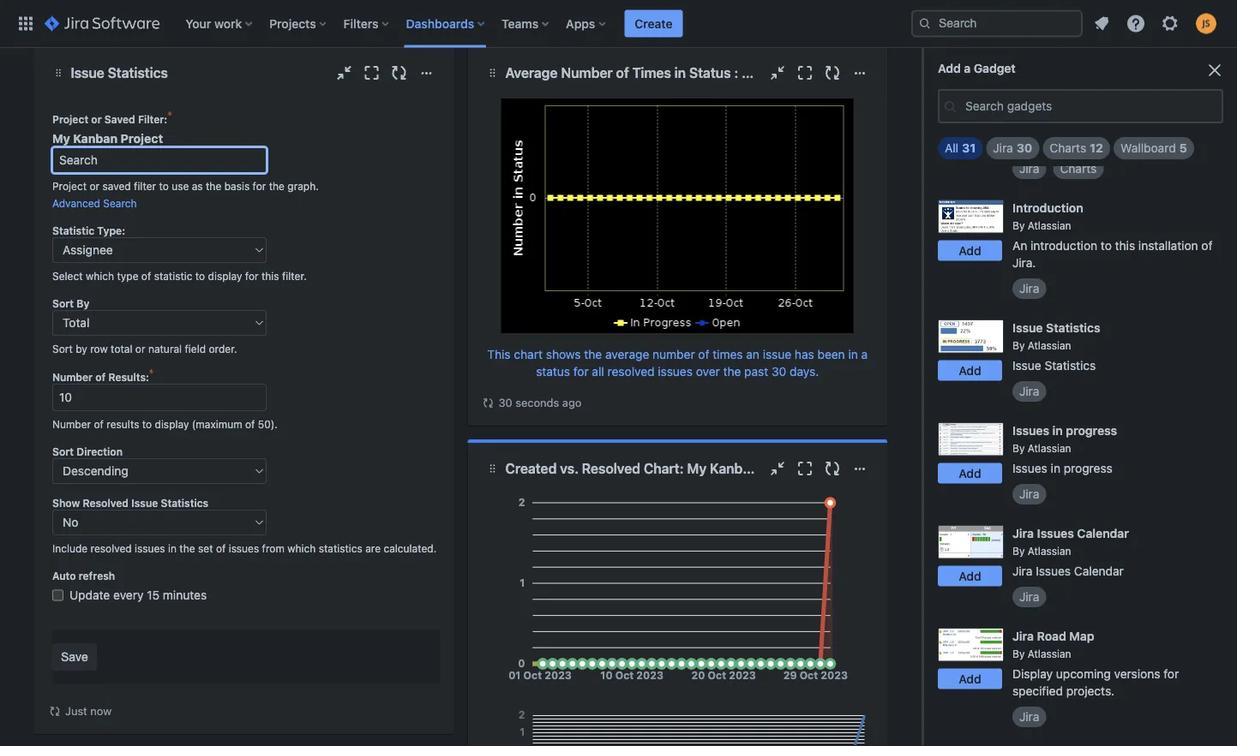 Task type: describe. For each thing, give the bounding box(es) containing it.
project up the my kanban project
[[52, 113, 88, 125]]

of inside this chart shows the average number of times an issue has been in a status for all resolved issues over the past 30 days.
[[698, 348, 709, 362]]

add for issues in progress
[[959, 466, 981, 481]]

search field inside banner
[[911, 10, 1083, 37]]

by inside issue statistics region
[[77, 298, 89, 310]]

auto
[[52, 570, 76, 582]]

30 seconds ago
[[499, 397, 582, 409]]

settings image
[[1160, 13, 1181, 34]]

atlassian inside heat map by atlassian displays the matching issues for a project or filter as a heat map.
[[1028, 99, 1071, 111]]

installation
[[1139, 239, 1198, 253]]

map inside heat map by atlassian displays the matching issues for a project or filter as a heat map.
[[1043, 81, 1068, 95]]

total
[[111, 343, 132, 355]]

issue statistics
[[71, 65, 168, 81]]

show
[[52, 497, 80, 509]]

auto refresh
[[52, 570, 115, 582]]

number
[[653, 348, 695, 362]]

atlassian inside introduction by atlassian an introduction to this installation of jira.
[[1028, 219, 1071, 231]]

basis
[[224, 180, 250, 192]]

resolved inside issue statistics region
[[83, 497, 129, 509]]

jira road map image
[[938, 628, 1004, 662]]

seconds
[[515, 397, 559, 409]]

by inside the issues in progress by atlassian issues in progress
[[1013, 442, 1025, 454]]

statistics
[[319, 543, 362, 555]]

just now
[[65, 705, 112, 718]]

all
[[945, 141, 959, 155]]

or inside heat map by atlassian displays the matching issues for a project or filter as a heat map.
[[1055, 136, 1066, 150]]

jira issues calendar image
[[938, 526, 1004, 559]]

the left graph.
[[269, 180, 285, 192]]

add button for issue statistics
[[938, 361, 1002, 381]]

maximize average number of times in status : my kanban project image
[[795, 63, 815, 83]]

more actions for issue statistics gadget image
[[416, 63, 437, 83]]

add button for an introduction to this installation of jira.
[[938, 240, 1002, 261]]

created vs. resolved chart: my kanban project
[[505, 461, 807, 477]]

project down filter: on the left top of page
[[121, 132, 163, 146]]

graph.
[[287, 180, 319, 192]]

for inside heat map by atlassian displays the matching issues for a project or filter as a heat map.
[[1176, 119, 1191, 133]]

this chart shows the average number of times an issue has been in a status for all resolved issues over the past 30 days.
[[487, 348, 868, 379]]

are
[[365, 543, 381, 555]]

heat
[[1124, 136, 1148, 150]]

map inside the jira road map by atlassian display upcoming versions for specified projects.
[[1070, 629, 1094, 643]]

past
[[744, 365, 768, 379]]

gadget
[[974, 61, 1016, 75]]

road
[[1037, 629, 1066, 643]]

average
[[605, 348, 649, 362]]

the inside heat map by atlassian displays the matching issues for a project or filter as a heat map.
[[1062, 119, 1080, 133]]

atlassian inside the issues in progress by atlassian issues in progress
[[1028, 442, 1071, 454]]

minimize created vs. resolved chart: my kanban project image
[[767, 459, 788, 479]]

0 vertical spatial number
[[561, 65, 613, 81]]

an arrow curved in a circular way on the button that refreshes the dashboard image for average number of times in status : my kanban project
[[481, 397, 495, 410]]

1 vertical spatial which
[[287, 543, 316, 555]]

add for jira issues calendar
[[959, 569, 981, 583]]

status
[[536, 365, 570, 379]]

saved
[[102, 180, 131, 192]]

results
[[107, 418, 139, 430]]

direction
[[77, 446, 123, 458]]

this chart shows the average number of times an issue has been in a status for all resolved issues over the past 30 days. link
[[487, 348, 868, 379]]

0 vertical spatial my
[[742, 65, 761, 81]]

create
[[635, 16, 673, 30]]

wallboard
[[1121, 141, 1176, 155]]

sort by
[[52, 298, 89, 310]]

number of results:
[[52, 371, 149, 383]]

add button for displays the matching issues for a project or filter as a heat map.
[[938, 120, 1002, 141]]

saved
[[104, 113, 135, 125]]

project
[[1013, 136, 1051, 150]]

days.
[[790, 365, 819, 379]]

for inside this chart shows the average number of times an issue has been in a status for all resolved issues over the past 30 days.
[[573, 365, 589, 379]]

issue inside issue statistics region
[[131, 497, 158, 509]]

jira road map by atlassian display upcoming versions for specified projects.
[[1013, 629, 1179, 699]]

filter:
[[138, 113, 167, 125]]

row
[[90, 343, 108, 355]]

jira inside the jira road map by atlassian display upcoming versions for specified projects.
[[1013, 629, 1034, 643]]

this inside issue statistics region
[[261, 270, 279, 282]]

(maximum
[[192, 418, 242, 430]]

shows
[[546, 348, 581, 362]]

issue statistics by atlassian issue statistics
[[1013, 321, 1101, 373]]

2 vertical spatial charts
[[1060, 162, 1097, 176]]

notifications image
[[1091, 13, 1112, 34]]

statistics up filter: on the left top of page
[[108, 65, 168, 81]]

my inside issue statistics region
[[52, 132, 70, 146]]

update every 15 minutes
[[69, 589, 207, 603]]

average number of times in status : my kanban project region
[[481, 99, 874, 412]]

introduction
[[1031, 239, 1098, 253]]

add button for jira issues calendar
[[938, 566, 1002, 587]]

dashboards
[[406, 16, 474, 30]]

in right "times"
[[675, 65, 686, 81]]

0 vertical spatial charts
[[1060, 42, 1097, 56]]

banner containing your work
[[0, 0, 1237, 48]]

issues in progress image
[[938, 423, 1004, 457]]

atlassian inside issue statistics by atlassian issue statistics
[[1028, 339, 1071, 351]]

chart
[[514, 348, 543, 362]]

0 vertical spatial which
[[86, 270, 114, 282]]

issue statistics image
[[938, 320, 1004, 354]]

atlassian inside jira issues calendar by atlassian jira issues calendar
[[1028, 545, 1071, 557]]

of left results:
[[95, 371, 106, 383]]

maximize created vs. resolved chart: my kanban project image
[[795, 459, 815, 479]]

your profile and settings image
[[1196, 13, 1217, 34]]

every
[[113, 589, 144, 603]]

2 horizontal spatial 30
[[1017, 141, 1033, 155]]

just
[[65, 705, 87, 718]]

0 horizontal spatial display
[[155, 418, 189, 430]]

heat
[[1013, 81, 1040, 95]]

0 vertical spatial progress
[[1066, 424, 1117, 438]]

refresh created vs. resolved chart: my kanban project image
[[822, 459, 843, 479]]

to right the statistic
[[195, 270, 205, 282]]

times
[[713, 348, 743, 362]]

projects.
[[1066, 685, 1115, 699]]

filters
[[343, 16, 379, 30]]

all
[[592, 365, 604, 379]]

display
[[1013, 667, 1053, 682]]

issue
[[763, 348, 791, 362]]

teams button
[[497, 10, 556, 37]]

statistic type:
[[52, 225, 125, 237]]

project inside project or saved filter to use as the basis for the graph. advanced search
[[52, 180, 87, 192]]

field
[[185, 343, 206, 355]]

order.
[[209, 343, 237, 355]]

sort by row total or natural field order.
[[52, 343, 237, 355]]

projects
[[269, 16, 316, 30]]

in up jira issues calendar by atlassian jira issues calendar
[[1051, 462, 1061, 476]]

filters button
[[338, 10, 396, 37]]

of right set
[[216, 543, 226, 555]]

statistics down introduction
[[1046, 321, 1101, 335]]

project right maximize average number of times in status : my kanban project icon
[[816, 65, 862, 81]]

in inside this chart shows the average number of times an issue has been in a status for all resolved issues over the past 30 days.
[[848, 348, 858, 362]]

jira 30
[[993, 141, 1033, 155]]

matching
[[1083, 119, 1135, 133]]

statistic
[[52, 225, 94, 237]]

Search gadgets field
[[960, 91, 1222, 122]]

heat map by atlassian displays the matching issues for a project or filter as a heat map.
[[1013, 81, 1201, 150]]

ago
[[562, 397, 582, 409]]

add for jira road map
[[959, 672, 981, 686]]

add button for display upcoming versions for specified projects.
[[938, 669, 1002, 690]]

the left basis
[[206, 180, 221, 192]]

of left "times"
[[616, 65, 629, 81]]

2 vertical spatial my
[[687, 461, 707, 477]]

by inside heat map by atlassian displays the matching issues for a project or filter as a heat map.
[[1013, 99, 1025, 111]]

select
[[52, 270, 83, 282]]

filter inside project or saved filter to use as the basis for the graph. advanced search
[[134, 180, 156, 192]]

number for number of results to display (maximum of 50).
[[52, 418, 91, 430]]

this
[[487, 348, 511, 362]]

of left 50).
[[245, 418, 255, 430]]



Task type: vqa. For each thing, say whether or not it's contained in the screenshot.
actions IMAGE
no



Task type: locate. For each thing, give the bounding box(es) containing it.
number of results to display (maximum of 50).
[[52, 418, 278, 430]]

0 horizontal spatial as
[[192, 180, 203, 192]]

project up "advanced"
[[52, 180, 87, 192]]

include
[[52, 543, 88, 555]]

1 horizontal spatial resolved
[[608, 365, 655, 379]]

kanban down project or saved filter:
[[73, 132, 118, 146]]

1 sort from the top
[[52, 298, 74, 310]]

as inside heat map by atlassian displays the matching issues for a project or filter as a heat map.
[[1098, 136, 1111, 150]]

map
[[1043, 81, 1068, 95], [1070, 629, 1094, 643]]

by up an
[[1013, 219, 1025, 231]]

by up display
[[1013, 648, 1025, 660]]

atlassian down road
[[1028, 648, 1071, 660]]

sort for sort by row total or natural field order.
[[52, 343, 73, 355]]

for right basis
[[253, 180, 266, 192]]

search field up use
[[52, 147, 267, 173]]

charts down notifications icon
[[1060, 42, 1097, 56]]

by
[[76, 343, 87, 355]]

to left use
[[159, 180, 169, 192]]

0 vertical spatial resolved
[[582, 461, 640, 477]]

0 horizontal spatial my
[[52, 132, 70, 146]]

1 vertical spatial 30
[[772, 365, 786, 379]]

by right issue statistics image
[[1013, 339, 1025, 351]]

from
[[262, 543, 285, 555]]

0 horizontal spatial an arrow curved in a circular way on the button that refreshes the dashboard image
[[48, 705, 62, 719]]

or right total
[[135, 343, 145, 355]]

calculated.
[[384, 543, 437, 555]]

statistics inside region
[[161, 497, 209, 509]]

average
[[505, 65, 558, 81]]

this inside introduction by atlassian an introduction to this installation of jira.
[[1115, 239, 1135, 253]]

:
[[734, 65, 738, 81]]

over
[[696, 365, 720, 379]]

kanban left the refresh average number of times in status : my kanban project "image" at the top of the page
[[764, 65, 813, 81]]

none text field inside issue statistics region
[[52, 384, 267, 412]]

filter
[[1069, 136, 1095, 150], [134, 180, 156, 192]]

2 horizontal spatial my
[[742, 65, 761, 81]]

search field inside issue statistics region
[[52, 147, 267, 173]]

in right been
[[848, 348, 858, 362]]

0 horizontal spatial search field
[[52, 147, 267, 173]]

by inside the jira road map by atlassian display upcoming versions for specified projects.
[[1013, 648, 1025, 660]]

issues inside heat map by atlassian displays the matching issues for a project or filter as a heat map.
[[1138, 119, 1173, 133]]

filter inside heat map by atlassian displays the matching issues for a project or filter as a heat map.
[[1069, 136, 1095, 150]]

an arrow curved in a circular way on the button that refreshes the dashboard image left the just
[[48, 705, 62, 719]]

this
[[1115, 239, 1135, 253], [261, 270, 279, 282]]

sort direction
[[52, 446, 123, 458]]

1 vertical spatial an arrow curved in a circular way on the button that refreshes the dashboard image
[[48, 705, 62, 719]]

for
[[1176, 119, 1191, 133], [253, 180, 266, 192], [245, 270, 259, 282], [573, 365, 589, 379], [1164, 667, 1179, 682]]

statistics up the issues in progress by atlassian issues in progress
[[1045, 359, 1096, 373]]

for inside the jira road map by atlassian display upcoming versions for specified projects.
[[1164, 667, 1179, 682]]

by inside issue statistics by atlassian issue statistics
[[1013, 339, 1025, 351]]

project or saved filter to use as the basis for the graph. advanced search
[[52, 180, 319, 209]]

issues inside this chart shows the average number of times an issue has been in a status for all resolved issues over the past 30 days.
[[658, 365, 693, 379]]

include resolved issues in the set of issues from which statistics are calculated.
[[52, 543, 437, 555]]

3 sort from the top
[[52, 446, 74, 458]]

6 add button from the top
[[938, 669, 1002, 690]]

Search field
[[911, 10, 1083, 37], [52, 147, 267, 173]]

30 inside this chart shows the average number of times an issue has been in a status for all resolved issues over the past 30 days.
[[772, 365, 786, 379]]

as
[[1098, 136, 1111, 150], [192, 180, 203, 192]]

to inside introduction by atlassian an introduction to this installation of jira.
[[1101, 239, 1112, 253]]

5 atlassian from the top
[[1028, 545, 1071, 557]]

2 vertical spatial kanban
[[710, 461, 758, 477]]

minimize issue statistics image
[[334, 63, 355, 83]]

specified
[[1013, 685, 1063, 699]]

1 horizontal spatial my
[[687, 461, 707, 477]]

as inside project or saved filter to use as the basis for the graph. advanced search
[[192, 180, 203, 192]]

0 horizontal spatial resolved
[[83, 497, 129, 509]]

30 left seconds
[[499, 397, 512, 409]]

4 atlassian from the top
[[1028, 442, 1071, 454]]

maximize issue statistics image
[[361, 63, 382, 83]]

resolved down average
[[608, 365, 655, 379]]

my right chart:
[[687, 461, 707, 477]]

sort left by
[[52, 343, 73, 355]]

add up heat map image
[[938, 61, 961, 75]]

50).
[[258, 418, 278, 430]]

use
[[172, 180, 189, 192]]

in
[[675, 65, 686, 81], [848, 348, 858, 362], [1053, 424, 1063, 438], [1051, 462, 1061, 476], [168, 543, 177, 555]]

statistics up set
[[161, 497, 209, 509]]

banner
[[0, 0, 1237, 48]]

filter.
[[282, 270, 307, 282]]

add button down issue statistics image
[[938, 361, 1002, 381]]

for up the 5
[[1176, 119, 1191, 133]]

by right jira issues calendar image
[[1013, 545, 1025, 557]]

an arrow curved in a circular way on the button that refreshes the dashboard image inside issue statistics region
[[48, 705, 62, 719]]

6 atlassian from the top
[[1028, 648, 1071, 660]]

jira software image
[[45, 13, 160, 34], [45, 13, 160, 34]]

1 vertical spatial map
[[1070, 629, 1094, 643]]

add button down jira issues calendar image
[[938, 566, 1002, 587]]

the up charts 12
[[1062, 119, 1080, 133]]

by right issues in progress image
[[1013, 442, 1025, 454]]

1 vertical spatial kanban
[[73, 132, 118, 146]]

or up the my kanban project
[[91, 113, 102, 125]]

a
[[964, 61, 971, 75], [1194, 119, 1201, 133], [1114, 136, 1120, 150], [861, 348, 868, 362]]

1 vertical spatial as
[[192, 180, 203, 192]]

number for number of results:
[[52, 371, 93, 383]]

as right use
[[192, 180, 203, 192]]

refresh average number of times in status : my kanban project image
[[822, 63, 843, 83]]

add button down jira road map image
[[938, 669, 1002, 690]]

a inside this chart shows the average number of times an issue has been in a status for all resolved issues over the past 30 days.
[[861, 348, 868, 362]]

resolved inside issue statistics region
[[91, 543, 132, 555]]

resolved
[[608, 365, 655, 379], [91, 543, 132, 555]]

1 vertical spatial sort
[[52, 343, 73, 355]]

displays
[[1013, 119, 1059, 133]]

1 vertical spatial charts
[[1050, 141, 1086, 155]]

the down times
[[723, 365, 741, 379]]

charts left the "12" at the right
[[1050, 141, 1086, 155]]

an
[[1013, 239, 1027, 253]]

this left installation
[[1115, 239, 1135, 253]]

5 add button from the top
[[938, 566, 1002, 587]]

resolved right vs.
[[582, 461, 640, 477]]

your
[[185, 16, 211, 30]]

this left filter.
[[261, 270, 279, 282]]

0 vertical spatial map
[[1043, 81, 1068, 95]]

add button down introduction image
[[938, 240, 1002, 261]]

help image
[[1126, 13, 1146, 34]]

kanban left minimize created vs. resolved chart: my kanban project image
[[710, 461, 758, 477]]

charts 12
[[1050, 141, 1103, 155]]

add down issue statistics image
[[959, 364, 981, 378]]

1 horizontal spatial 30
[[772, 365, 786, 379]]

Auto refresh checkbox
[[52, 587, 63, 604]]

which
[[86, 270, 114, 282], [287, 543, 316, 555]]

minimize average number of times in status : my kanban project image
[[767, 63, 788, 83]]

primary element
[[10, 0, 911, 48]]

display right the statistic
[[208, 270, 242, 282]]

0 horizontal spatial 30
[[499, 397, 512, 409]]

search field up gadget
[[911, 10, 1083, 37]]

1 horizontal spatial this
[[1115, 239, 1135, 253]]

sort down select
[[52, 298, 74, 310]]

vs.
[[560, 461, 579, 477]]

add down issues in progress image
[[959, 466, 981, 481]]

by inside jira issues calendar by atlassian jira issues calendar
[[1013, 545, 1025, 557]]

created
[[505, 461, 557, 477]]

None submit
[[52, 644, 97, 671]]

introduction image
[[938, 200, 1004, 234]]

the up all
[[584, 348, 602, 362]]

by inside introduction by atlassian an introduction to this installation of jira.
[[1013, 219, 1025, 231]]

add button down heat map image
[[938, 120, 1002, 141]]

in down issue statistics by atlassian issue statistics
[[1053, 424, 1063, 438]]

1 horizontal spatial display
[[208, 270, 242, 282]]

0 vertical spatial resolved
[[608, 365, 655, 379]]

atlassian inside the jira road map by atlassian display upcoming versions for specified projects.
[[1028, 648, 1071, 660]]

15
[[147, 589, 160, 603]]

teams
[[502, 16, 539, 30]]

1 horizontal spatial map
[[1070, 629, 1094, 643]]

1 horizontal spatial an arrow curved in a circular way on the button that refreshes the dashboard image
[[481, 397, 495, 410]]

issues up the 15
[[135, 543, 165, 555]]

of right installation
[[1202, 239, 1213, 253]]

0 vertical spatial an arrow curved in a circular way on the button that refreshes the dashboard image
[[481, 397, 495, 410]]

1 vertical spatial progress
[[1064, 462, 1113, 476]]

the left set
[[179, 543, 195, 555]]

0 vertical spatial 30
[[1017, 141, 1033, 155]]

sort for sort direction
[[52, 446, 74, 458]]

introduction
[[1013, 201, 1083, 215]]

number
[[561, 65, 613, 81], [52, 371, 93, 383], [52, 418, 91, 430]]

add a gadget
[[938, 61, 1016, 75]]

in inside issue statistics region
[[168, 543, 177, 555]]

project left refresh created vs. resolved chart: my kanban project image
[[762, 461, 807, 477]]

0 vertical spatial as
[[1098, 136, 1111, 150]]

charts
[[1060, 42, 1097, 56], [1050, 141, 1086, 155], [1060, 162, 1097, 176]]

dashboards button
[[401, 10, 491, 37]]

your work
[[185, 16, 242, 30]]

of up over
[[698, 348, 709, 362]]

which right from
[[287, 543, 316, 555]]

0 vertical spatial filter
[[1069, 136, 1095, 150]]

for left all
[[573, 365, 589, 379]]

now
[[90, 705, 112, 718]]

issues down number
[[658, 365, 693, 379]]

1 vertical spatial calendar
[[1074, 565, 1124, 579]]

0 vertical spatial kanban
[[764, 65, 813, 81]]

3 add button from the top
[[938, 361, 1002, 381]]

statistic
[[154, 270, 192, 282]]

for left filter.
[[245, 270, 259, 282]]

add down introduction image
[[959, 243, 981, 258]]

1 horizontal spatial which
[[287, 543, 316, 555]]

introduction by atlassian an introduction to this installation of jira.
[[1013, 201, 1213, 270]]

add down jira issues calendar image
[[959, 569, 981, 583]]

atlassian right jira issues calendar image
[[1028, 545, 1071, 557]]

minutes
[[163, 589, 207, 603]]

for inside project or saved filter to use as the basis for the graph. advanced search
[[253, 180, 266, 192]]

issue statistics region
[[48, 99, 477, 721]]

issue
[[71, 65, 104, 81], [1013, 321, 1043, 335], [1013, 359, 1041, 373], [131, 497, 158, 509]]

create button
[[624, 10, 683, 37]]

0 vertical spatial search field
[[911, 10, 1083, 37]]

1 vertical spatial this
[[261, 270, 279, 282]]

appswitcher icon image
[[15, 13, 36, 34]]

1 vertical spatial resolved
[[91, 543, 132, 555]]

or up advanced search link on the top left
[[90, 180, 100, 192]]

an arrow curved in a circular way on the button that refreshes the dashboard image left seconds
[[481, 397, 495, 410]]

resolved up refresh
[[91, 543, 132, 555]]

more actions for created vs. resolved chart: my kanban project gadget image
[[850, 459, 870, 479]]

to right results at the left of the page
[[142, 418, 152, 430]]

1 horizontal spatial as
[[1098, 136, 1111, 150]]

1 add button from the top
[[938, 120, 1002, 141]]

upcoming
[[1056, 667, 1111, 682]]

2 atlassian from the top
[[1028, 219, 1071, 231]]

2 horizontal spatial kanban
[[764, 65, 813, 81]]

number down by
[[52, 371, 93, 383]]

1 vertical spatial filter
[[134, 180, 156, 192]]

search image
[[918, 17, 932, 30]]

add up 31
[[959, 123, 981, 138]]

apps button
[[561, 10, 612, 37]]

0 vertical spatial calendar
[[1077, 526, 1129, 541]]

1 horizontal spatial kanban
[[710, 461, 758, 477]]

add
[[938, 61, 961, 75], [959, 123, 981, 138], [959, 243, 981, 258], [959, 364, 981, 378], [959, 466, 981, 481], [959, 569, 981, 583], [959, 672, 981, 686]]

an arrow curved in a circular way on the button that refreshes the dashboard image
[[481, 397, 495, 410], [48, 705, 62, 719]]

0 horizontal spatial this
[[261, 270, 279, 282]]

sort left direction at the bottom left
[[52, 446, 74, 458]]

map right road
[[1070, 629, 1094, 643]]

1 vertical spatial display
[[155, 418, 189, 430]]

by down heat
[[1013, 99, 1025, 111]]

which left type
[[86, 270, 114, 282]]

jira.
[[1013, 256, 1036, 270]]

resolved
[[582, 461, 640, 477], [83, 497, 129, 509]]

of left results at the left of the page
[[94, 418, 104, 430]]

1 atlassian from the top
[[1028, 99, 1071, 111]]

your work button
[[180, 10, 259, 37]]

my down project or saved filter:
[[52, 132, 70, 146]]

3 atlassian from the top
[[1028, 339, 1071, 351]]

1 vertical spatial search field
[[52, 147, 267, 173]]

1 horizontal spatial search field
[[911, 10, 1083, 37]]

issues left from
[[229, 543, 259, 555]]

type:
[[97, 225, 125, 237]]

or inside project or saved filter to use as the basis for the graph. advanced search
[[90, 180, 100, 192]]

apps
[[566, 16, 595, 30]]

search
[[103, 197, 137, 209]]

add down jira road map image
[[959, 672, 981, 686]]

my right :
[[742, 65, 761, 81]]

map right heat
[[1043, 81, 1068, 95]]

an arrow curved in a circular way on the button that refreshes the dashboard image inside average number of times in status : my kanban project "region"
[[481, 397, 495, 410]]

0 horizontal spatial map
[[1043, 81, 1068, 95]]

of right type
[[141, 270, 151, 282]]

been
[[818, 348, 845, 362]]

work
[[214, 16, 242, 30]]

2 vertical spatial sort
[[52, 446, 74, 458]]

close icon image
[[1205, 60, 1225, 81]]

0 vertical spatial display
[[208, 270, 242, 282]]

add for issue statistics
[[959, 364, 981, 378]]

status
[[689, 65, 731, 81]]

kanban
[[764, 65, 813, 81], [73, 132, 118, 146], [710, 461, 758, 477]]

5
[[1179, 141, 1187, 155]]

0 vertical spatial this
[[1115, 239, 1135, 253]]

of inside introduction by atlassian an introduction to this installation of jira.
[[1202, 239, 1213, 253]]

heat map image
[[938, 80, 1004, 114]]

undefined generated chart image image
[[501, 99, 854, 334]]

sort for sort by
[[52, 298, 74, 310]]

to inside project or saved filter to use as the basis for the graph. advanced search
[[159, 180, 169, 192]]

atlassian
[[1028, 99, 1071, 111], [1028, 219, 1071, 231], [1028, 339, 1071, 351], [1028, 442, 1071, 454], [1028, 545, 1071, 557], [1028, 648, 1071, 660]]

2 sort from the top
[[52, 343, 73, 355]]

4 add button from the top
[[938, 463, 1002, 484]]

2 add button from the top
[[938, 240, 1002, 261]]

kanban inside issue statistics region
[[73, 132, 118, 146]]

1 vertical spatial resolved
[[83, 497, 129, 509]]

2 vertical spatial number
[[52, 418, 91, 430]]

or right project
[[1055, 136, 1066, 150]]

refresh issue statistics image
[[389, 63, 409, 83]]

more actions for average number of times in status : my kanban project gadget image
[[850, 63, 870, 83]]

add button for issues in progress
[[938, 463, 1002, 484]]

issues up map.
[[1138, 119, 1173, 133]]

1 horizontal spatial filter
[[1069, 136, 1095, 150]]

average number of times in status : my kanban project
[[505, 65, 862, 81]]

resolved inside this chart shows the average number of times an issue has been in a status for all resolved issues over the past 30 days.
[[608, 365, 655, 379]]

display left (maximum
[[155, 418, 189, 430]]

1 vertical spatial my
[[52, 132, 70, 146]]

statistics
[[108, 65, 168, 81], [1046, 321, 1101, 335], [1045, 359, 1096, 373], [161, 497, 209, 509]]

0 vertical spatial sort
[[52, 298, 74, 310]]

filter down matching
[[1069, 136, 1095, 150]]

1 vertical spatial number
[[52, 371, 93, 383]]

map.
[[1151, 136, 1178, 150]]

30 down issue
[[772, 365, 786, 379]]

2 vertical spatial 30
[[499, 397, 512, 409]]

1 horizontal spatial resolved
[[582, 461, 640, 477]]

show resolved issue statistics
[[52, 497, 209, 509]]

natural
[[148, 343, 182, 355]]

atlassian down introduction
[[1028, 219, 1071, 231]]

0 horizontal spatial kanban
[[73, 132, 118, 146]]

0 horizontal spatial resolved
[[91, 543, 132, 555]]

0 horizontal spatial filter
[[134, 180, 156, 192]]

by
[[1013, 99, 1025, 111], [1013, 219, 1025, 231], [77, 298, 89, 310], [1013, 339, 1025, 351], [1013, 442, 1025, 454], [1013, 545, 1025, 557], [1013, 648, 1025, 660]]

as down matching
[[1098, 136, 1111, 150]]

refresh
[[79, 570, 115, 582]]

None text field
[[52, 384, 267, 412]]

an arrow curved in a circular way on the button that refreshes the dashboard image for issue statistics
[[48, 705, 62, 719]]

atlassian right issues in progress image
[[1028, 442, 1071, 454]]

add button down issues in progress image
[[938, 463, 1002, 484]]

add for heat map
[[959, 123, 981, 138]]

my kanban project
[[52, 132, 163, 146]]

add for introduction
[[959, 243, 981, 258]]

none submit inside issue statistics region
[[52, 644, 97, 671]]

project or saved filter:
[[52, 113, 167, 125]]

number up sort direction
[[52, 418, 91, 430]]

to right introduction
[[1101, 239, 1112, 253]]

wallboard 5
[[1121, 141, 1187, 155]]

atlassian right issue statistics image
[[1028, 339, 1071, 351]]

0 horizontal spatial which
[[86, 270, 114, 282]]



